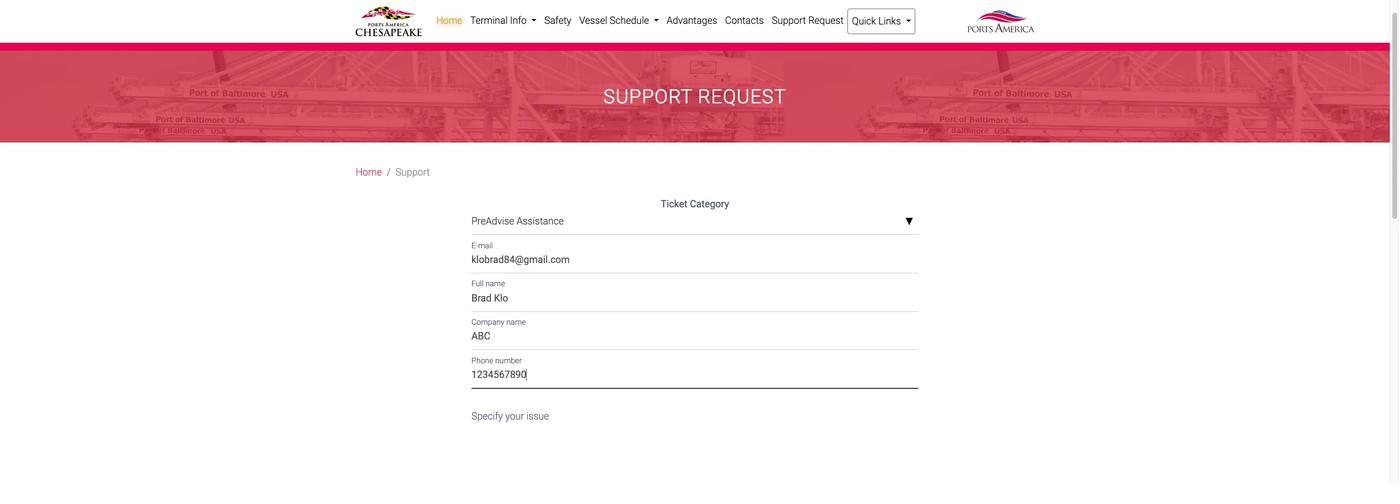 Task type: locate. For each thing, give the bounding box(es) containing it.
1 horizontal spatial home link
[[433, 9, 467, 33]]

company
[[472, 318, 505, 327]]

terminal info link
[[467, 9, 541, 33]]

full
[[472, 280, 484, 289]]

0 vertical spatial home link
[[433, 9, 467, 33]]

quick links
[[853, 15, 904, 27]]

october
[[650, 28, 684, 39]]

vessel schedule link
[[576, 9, 663, 33]]

phone number
[[472, 356, 522, 366]]

the seagirt main gate will be extended to 5:30 pm on wednesday, october 18th.  no exports or reefers during extended hours.
[[375, 28, 893, 39]]

2 extended from the left
[[827, 28, 865, 39]]

request
[[809, 15, 844, 26], [698, 85, 787, 109]]

0 vertical spatial name
[[486, 280, 505, 289]]

issue
[[527, 411, 549, 423]]

Phone number text field
[[472, 365, 919, 389]]

▼
[[906, 217, 914, 227]]

e-
[[472, 241, 478, 251]]

number
[[496, 356, 522, 366]]

or
[[758, 28, 766, 39]]

name for company name
[[507, 318, 526, 327]]

1 vertical spatial name
[[507, 318, 526, 327]]

5:30
[[546, 28, 565, 39]]

Company name text field
[[472, 327, 919, 351]]

1 vertical spatial home
[[356, 167, 382, 179]]

1 vertical spatial request
[[698, 85, 787, 109]]

1 vertical spatial support
[[604, 85, 693, 109]]

home link
[[433, 9, 467, 33], [356, 166, 382, 180]]

quick
[[853, 15, 877, 27]]

1 horizontal spatial home
[[436, 15, 463, 26]]

1 horizontal spatial name
[[507, 318, 526, 327]]

0 vertical spatial support request
[[772, 15, 844, 26]]

0 vertical spatial home
[[436, 15, 463, 26]]

name right full
[[486, 280, 505, 289]]

reefers
[[769, 28, 796, 39]]

extended down info
[[495, 28, 532, 39]]

no
[[710, 28, 722, 39]]

be
[[481, 28, 492, 39]]

will
[[467, 28, 479, 39]]

company name
[[472, 318, 526, 327]]

0 horizontal spatial name
[[486, 280, 505, 289]]

name
[[486, 280, 505, 289], [507, 318, 526, 327]]

safety link
[[541, 9, 576, 33]]

extended down quick
[[827, 28, 865, 39]]

Specify your issue text field
[[472, 404, 919, 486]]

during
[[799, 28, 824, 39]]

1 vertical spatial home link
[[356, 166, 382, 180]]

support
[[772, 15, 806, 26], [604, 85, 693, 109], [396, 167, 430, 179]]

0 horizontal spatial home
[[356, 167, 382, 179]]

category
[[690, 199, 730, 210]]

0 horizontal spatial request
[[698, 85, 787, 109]]

0 horizontal spatial extended
[[495, 28, 532, 39]]

0 vertical spatial request
[[809, 15, 844, 26]]

home
[[436, 15, 463, 26], [356, 167, 382, 179]]

2 horizontal spatial support
[[772, 15, 806, 26]]

support request
[[772, 15, 844, 26], [604, 85, 787, 109]]

name for full name
[[486, 280, 505, 289]]

2 vertical spatial support
[[396, 167, 430, 179]]

0 vertical spatial support
[[772, 15, 806, 26]]

specify your issue
[[472, 411, 549, 423]]

the seagirt main gate will be extended to 5:30 pm on wednesday, october 18th.  no exports or reefers during extended hours. link
[[375, 28, 893, 39]]

advantages link
[[663, 9, 722, 33]]

name right company
[[507, 318, 526, 327]]

wednesday,
[[597, 28, 648, 39]]

1 horizontal spatial extended
[[827, 28, 865, 39]]

extended
[[495, 28, 532, 39], [827, 28, 865, 39]]



Task type: vqa. For each thing, say whether or not it's contained in the screenshot.
Specify
yes



Task type: describe. For each thing, give the bounding box(es) containing it.
18th.
[[686, 28, 708, 39]]

hours.
[[868, 28, 893, 39]]

support request link
[[768, 9, 848, 33]]

schedule
[[610, 15, 649, 26]]

advantages
[[667, 15, 718, 26]]

assistance
[[517, 216, 564, 228]]

terminal info
[[470, 15, 529, 26]]

preadvise
[[472, 216, 515, 228]]

ticket category
[[661, 199, 730, 210]]

bullhorn image
[[355, 26, 375, 40]]

on
[[584, 28, 594, 39]]

1 extended from the left
[[495, 28, 532, 39]]

1 horizontal spatial request
[[809, 15, 844, 26]]

contacts link
[[722, 9, 768, 33]]

pm
[[567, 28, 581, 39]]

mail
[[478, 241, 493, 251]]

vessel
[[580, 15, 608, 26]]

0 horizontal spatial home link
[[356, 166, 382, 180]]

full name
[[472, 280, 505, 289]]

e-mail
[[472, 241, 493, 251]]

info
[[510, 15, 527, 26]]

exports
[[725, 28, 755, 39]]

terminal
[[470, 15, 508, 26]]

contacts
[[726, 15, 764, 26]]

phone
[[472, 356, 494, 366]]

to
[[535, 28, 543, 39]]

gate
[[446, 28, 464, 39]]

the seagirt main gate will be extended to 5:30 pm on wednesday, october 18th.  no exports or reefers during extended hours. alert
[[0, 17, 1391, 51]]

safety
[[545, 15, 572, 26]]

main
[[424, 28, 444, 39]]

0 horizontal spatial support
[[396, 167, 430, 179]]

1 vertical spatial support request
[[604, 85, 787, 109]]

1 horizontal spatial support
[[604, 85, 693, 109]]

specify
[[472, 411, 503, 423]]

E-mail email field
[[472, 250, 919, 274]]

vessel schedule
[[580, 15, 652, 26]]

quick links link
[[848, 9, 916, 34]]

links
[[879, 15, 902, 27]]

ticket
[[661, 199, 688, 210]]

Full name text field
[[472, 289, 919, 312]]

close image
[[1026, 27, 1035, 41]]

your
[[506, 411, 524, 423]]

the
[[375, 28, 390, 39]]

preadvise assistance
[[472, 216, 564, 228]]

seagirt
[[393, 28, 422, 39]]



